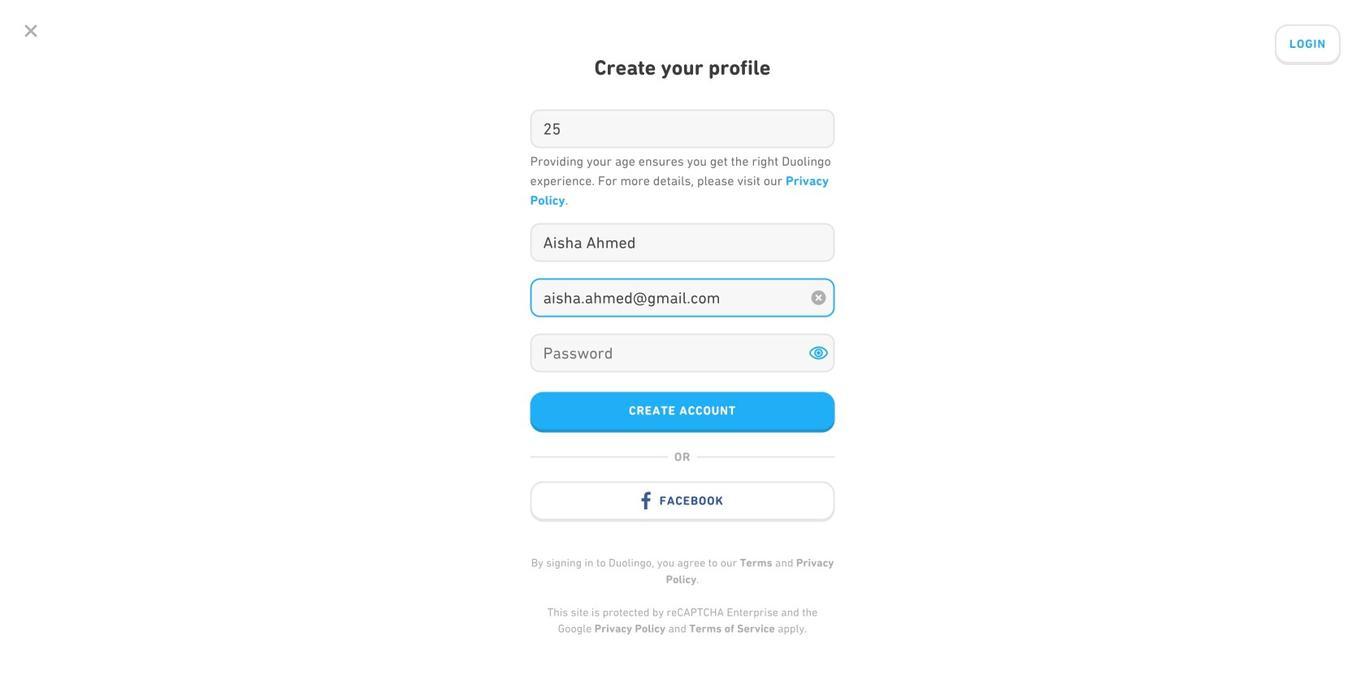 Task type: vqa. For each thing, say whether or not it's contained in the screenshot.
Email email field
yes



Task type: describe. For each thing, give the bounding box(es) containing it.
guidebook image
[[729, 110, 748, 130]]

0 vertical spatial lesson image
[[564, 315, 598, 342]]

lesson 1 of 4 image
[[601, 241, 635, 268]]

Age text field
[[532, 111, 834, 147]]



Task type: locate. For each thing, give the bounding box(es) containing it.
Password password field
[[532, 335, 808, 371]]

0 horizontal spatial lesson image
[[564, 315, 598, 342]]

chest image
[[549, 444, 614, 517]]

2 vertical spatial lesson image
[[637, 599, 671, 626]]

Name (optional) text field
[[532, 225, 834, 260]]

1 horizontal spatial lesson image
[[601, 536, 635, 564]]

lesson image
[[544, 384, 578, 412]]

Email email field
[[532, 280, 808, 316]]

2 horizontal spatial lesson image
[[637, 599, 671, 626]]

1 vertical spatial lesson image
[[601, 536, 635, 564]]

lesson image
[[564, 315, 598, 342], [601, 536, 635, 564], [637, 599, 671, 626]]



